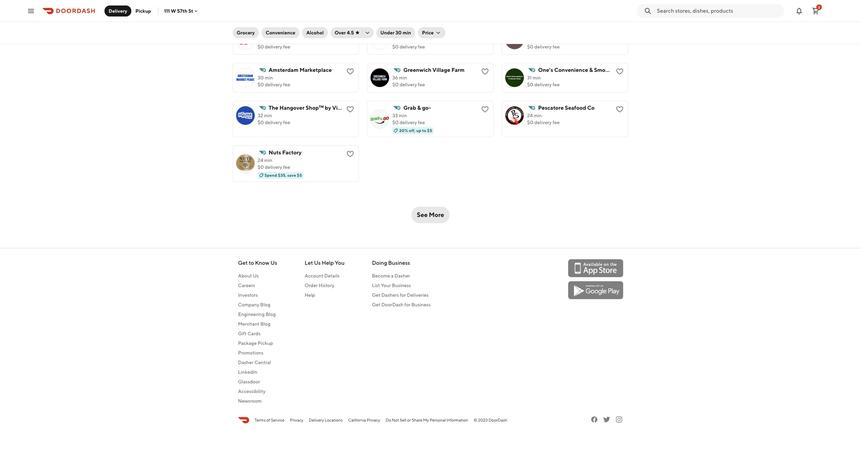 Task type: vqa. For each thing, say whether or not it's contained in the screenshot.


Task type: describe. For each thing, give the bounding box(es) containing it.
36 min $0 delivery fee
[[393, 75, 425, 87]]

0 vertical spatial dasher
[[395, 273, 410, 279]]

price button
[[418, 27, 446, 38]]

fee for one's convenience & smoke shop
[[553, 82, 560, 87]]

24 min $0 delivery fee for nuts
[[258, 158, 290, 170]]

know
[[255, 260, 270, 266]]

click to add this store to your saved list image for walgreens
[[347, 30, 355, 38]]

24 for nuts factory
[[258, 158, 263, 163]]

doing
[[372, 260, 387, 266]]

delivery for delivery
[[109, 8, 127, 14]]

see
[[417, 211, 428, 218]]

coco
[[344, 105, 358, 111]]

fee for the hangover shop™ by vita coco
[[283, 120, 290, 125]]

pickup button
[[131, 5, 155, 16]]

1 horizontal spatial $5
[[427, 128, 433, 133]]

duane reade
[[404, 29, 438, 35]]

2023
[[478, 418, 488, 423]]

notification bell image
[[796, 7, 804, 15]]

111 w 57th st button
[[164, 8, 199, 14]]

share
[[412, 418, 423, 423]]

privacy link
[[290, 417, 304, 423]]

32 min $0 delivery fee for the hangover shop™ by vita coco
[[258, 113, 290, 125]]

delivery for duane reade
[[400, 44, 417, 50]]

$0 for pescatore seafood co
[[528, 120, 534, 125]]

delivery for nuts factory
[[265, 164, 282, 170]]

or
[[407, 418, 411, 423]]

gift
[[238, 331, 247, 336]]

23
[[528, 37, 533, 43]]

go-
[[422, 105, 431, 111]]

shop™
[[306, 105, 324, 111]]

california privacy
[[348, 418, 380, 423]]

factory
[[282, 149, 302, 156]]

package
[[238, 341, 257, 346]]

gift cards
[[238, 331, 261, 336]]

delivery inside 23 min $0 delivery fee
[[535, 44, 552, 50]]

1 horizontal spatial help
[[322, 260, 334, 266]]

order history link
[[305, 282, 345, 289]]

co
[[588, 105, 595, 111]]

min for one's
[[533, 75, 541, 80]]

32 min $0 delivery fee for walgreens
[[258, 37, 290, 50]]

2 button
[[809, 4, 823, 18]]

22
[[393, 37, 398, 43]]

get for get doordash for business
[[372, 302, 381, 308]]

Store search: begin typing to search for stores available on DoorDash text field
[[657, 7, 781, 15]]

careers link
[[238, 282, 277, 289]]

1 vertical spatial to
[[249, 260, 254, 266]]

2 privacy from the left
[[367, 418, 380, 423]]

min for grab
[[399, 113, 407, 118]]

1 privacy from the left
[[290, 418, 304, 423]]

blog for merchant blog
[[261, 321, 271, 327]]

hangover
[[280, 105, 305, 111]]

pickup inside button
[[136, 8, 151, 14]]

$0 inside 23 min $0 delivery fee
[[528, 44, 534, 50]]

get doordash for business
[[372, 302, 431, 308]]

blog for company blog
[[260, 302, 271, 308]]

become
[[372, 273, 390, 279]]

dasher central link
[[238, 359, 277, 366]]

pescatore seafood co
[[539, 105, 595, 111]]

1 vertical spatial business
[[392, 283, 411, 288]]

over 4.5
[[335, 30, 354, 35]]

doordash inside 'link'
[[382, 302, 404, 308]]

over 4.5 button
[[331, 27, 374, 38]]

grocery button
[[233, 27, 259, 38]]

one's
[[539, 67, 554, 73]]

by
[[325, 105, 331, 111]]

linkedin link
[[238, 369, 277, 376]]

order history
[[305, 283, 335, 288]]

business inside 'link'
[[412, 302, 431, 308]]

alcohol
[[307, 30, 324, 35]]

account
[[305, 273, 324, 279]]

$0 for amsterdam marketplace
[[258, 82, 264, 87]]

village
[[433, 67, 451, 73]]

central
[[255, 360, 271, 365]]

convenience button
[[262, 27, 300, 38]]

list your business
[[372, 283, 411, 288]]

merchant blog link
[[238, 321, 277, 327]]

20% off, up to $5
[[400, 128, 433, 133]]

delivery for walgreens
[[265, 44, 282, 50]]

open menu image
[[27, 7, 35, 15]]

gift cards link
[[238, 330, 277, 337]]

$0 for duane reade
[[393, 44, 399, 50]]

promotions link
[[238, 350, 277, 356]]

©
[[474, 418, 478, 423]]

service
[[271, 418, 285, 423]]

click to add this store to your saved list image for the hangover shop™ by vita coco
[[347, 105, 355, 114]]

personal
[[430, 418, 446, 423]]

min for nuts
[[264, 158, 273, 163]]

amsterdam marketplace
[[269, 67, 332, 73]]

get doordash for business link
[[372, 301, 431, 308]]

$0 for greenwich village farm
[[393, 82, 399, 87]]

$0 for the hangover shop™ by vita coco
[[258, 120, 264, 125]]

list your business link
[[372, 282, 431, 289]]

min inside 23 min $0 delivery fee
[[534, 37, 542, 43]]

history
[[319, 283, 335, 288]]

glassdoor link
[[238, 378, 277, 385]]

company blog
[[238, 302, 271, 308]]

delivery for greenwich village farm
[[400, 82, 417, 87]]

pescatore
[[539, 105, 564, 111]]

min for amsterdam
[[265, 75, 273, 80]]

min inside button
[[403, 30, 411, 35]]

not
[[392, 418, 399, 423]]

information
[[447, 418, 469, 423]]

us for about us
[[253, 273, 259, 279]]

doordash on instagram image
[[615, 416, 623, 424]]

alcohol button
[[302, 27, 328, 38]]

33
[[393, 113, 398, 118]]

delivery for the hangover shop™ by vita coco
[[265, 120, 282, 125]]

accessibility link
[[238, 388, 277, 395]]

$0 for one's convenience & smoke shop
[[528, 82, 534, 87]]

min down walgreens
[[264, 37, 272, 43]]

smoke
[[594, 67, 612, 73]]

off,
[[409, 128, 416, 133]]

23 min $0 delivery fee
[[528, 37, 560, 50]]

111
[[164, 8, 170, 14]]



Task type: locate. For each thing, give the bounding box(es) containing it.
for inside get doordash for business 'link'
[[405, 302, 411, 308]]

us up careers link at the bottom of the page
[[253, 273, 259, 279]]

0 vertical spatial for
[[400, 292, 406, 298]]

1 vertical spatial help
[[305, 292, 315, 298]]

delivery locations link
[[309, 417, 343, 423]]

click to add this store to your saved list image for amsterdam marketplace
[[347, 67, 355, 76]]

linkedin
[[238, 369, 257, 375]]

min inside 30 min $0 delivery fee
[[265, 75, 273, 80]]

32 min $0 delivery fee
[[258, 37, 290, 50], [258, 113, 290, 125]]

$0 inside the 36 min $0 delivery fee
[[393, 82, 399, 87]]

blog inside merchant blog link
[[261, 321, 271, 327]]

us inside 'link'
[[253, 273, 259, 279]]

to left the know
[[249, 260, 254, 266]]

0 vertical spatial blog
[[260, 302, 271, 308]]

1 vertical spatial 32
[[258, 113, 263, 118]]

1 vertical spatial for
[[405, 302, 411, 308]]

fee for duane reade
[[418, 44, 425, 50]]

business up the get dashers for deliveries link
[[392, 283, 411, 288]]

click to add this store to your saved list image for pescatore seafood co
[[616, 105, 625, 114]]

dasher up linkedin
[[238, 360, 254, 365]]

3 items, open order cart image
[[812, 7, 820, 15]]

delivery left locations
[[309, 418, 324, 423]]

0 vertical spatial 32
[[258, 37, 263, 43]]

fee down duane reade
[[418, 44, 425, 50]]

fee down greenwich
[[418, 82, 425, 87]]

your
[[381, 283, 391, 288]]

blog up merchant blog link
[[266, 312, 276, 317]]

min for greenwich
[[399, 75, 407, 80]]

doordash down 'dashers'
[[382, 302, 404, 308]]

0 horizontal spatial 24 min $0 delivery fee
[[258, 158, 290, 170]]

help
[[322, 260, 334, 266], [305, 292, 315, 298]]

delivery up off,
[[400, 120, 417, 125]]

marketplace
[[300, 67, 332, 73]]

farm
[[452, 67, 465, 73]]

delivery inside 31 min $0 delivery fee
[[535, 82, 552, 87]]

under 30 min
[[381, 30, 411, 35]]

min inside 31 min $0 delivery fee
[[533, 75, 541, 80]]

0 horizontal spatial us
[[253, 273, 259, 279]]

0 vertical spatial get
[[238, 260, 248, 266]]

help left you
[[322, 260, 334, 266]]

0 horizontal spatial pickup
[[136, 8, 151, 14]]

32 min $0 delivery fee down walgreens
[[258, 37, 290, 50]]

blog inside the company blog link
[[260, 302, 271, 308]]

grab & go-
[[404, 105, 431, 111]]

1 vertical spatial dasher
[[238, 360, 254, 365]]

1 horizontal spatial doordash
[[489, 418, 508, 423]]

min up 22 min $0 delivery fee
[[403, 30, 411, 35]]

2 horizontal spatial us
[[314, 260, 321, 266]]

min for pescatore
[[534, 113, 542, 118]]

vita
[[333, 105, 343, 111]]

delivery down one's at the top right
[[535, 82, 552, 87]]

min right 23
[[534, 37, 542, 43]]

$35,
[[278, 173, 287, 178]]

0 horizontal spatial $5
[[297, 173, 302, 178]]

2 vertical spatial get
[[372, 302, 381, 308]]

to
[[422, 128, 427, 133], [249, 260, 254, 266]]

us right the know
[[271, 260, 277, 266]]

pickup
[[136, 8, 151, 14], [258, 341, 273, 346]]

fee inside 22 min $0 delivery fee
[[418, 44, 425, 50]]

see more
[[417, 211, 444, 218]]

32 min $0 delivery fee down the
[[258, 113, 290, 125]]

1 vertical spatial 32 min $0 delivery fee
[[258, 113, 290, 125]]

0 vertical spatial convenience
[[266, 30, 296, 35]]

$5 right up
[[427, 128, 433, 133]]

business down deliveries
[[412, 302, 431, 308]]

greenwich village farm
[[404, 67, 465, 73]]

delivery inside 33 min $0 delivery fee
[[400, 120, 417, 125]]

min for the
[[264, 113, 272, 118]]

1 vertical spatial 24
[[258, 158, 263, 163]]

order
[[305, 283, 318, 288]]

1 horizontal spatial dasher
[[395, 273, 410, 279]]

delivery up one's at the top right
[[535, 44, 552, 50]]

shop
[[613, 67, 626, 73]]

convenience inside button
[[266, 30, 296, 35]]

0 vertical spatial to
[[422, 128, 427, 133]]

up
[[417, 128, 422, 133]]

$0 for nuts factory
[[258, 164, 264, 170]]

get for get to know us
[[238, 260, 248, 266]]

fee for pescatore seafood co
[[553, 120, 560, 125]]

fee down amsterdam
[[283, 82, 290, 87]]

0 horizontal spatial convenience
[[266, 30, 296, 35]]

california privacy link
[[348, 417, 380, 423]]

min right the '31'
[[533, 75, 541, 80]]

fee for nuts factory
[[283, 164, 290, 170]]

newsroom link
[[238, 398, 277, 405]]

click to add this store to your saved list image for greenwich village farm
[[481, 67, 490, 76]]

us
[[271, 260, 277, 266], [314, 260, 321, 266], [253, 273, 259, 279]]

delivery down amsterdam
[[265, 82, 282, 87]]

click to add this store to your saved list image
[[347, 30, 355, 38], [616, 67, 625, 76], [347, 105, 355, 114], [481, 105, 490, 114]]

fee down one's at the top right
[[553, 82, 560, 87]]

0 vertical spatial $5
[[427, 128, 433, 133]]

about us
[[238, 273, 259, 279]]

30 inside button
[[396, 30, 402, 35]]

min down pescatore in the top of the page
[[534, 113, 542, 118]]

min inside 22 min $0 delivery fee
[[399, 37, 407, 43]]

delivery for grab & go-
[[400, 120, 417, 125]]

for for doordash
[[405, 302, 411, 308]]

privacy left the do in the left of the page
[[367, 418, 380, 423]]

24 min $0 delivery fee for pescatore
[[528, 113, 560, 125]]

31 min $0 delivery fee
[[528, 75, 560, 87]]

1 32 min $0 delivery fee from the top
[[258, 37, 290, 50]]

1 vertical spatial pickup
[[258, 341, 273, 346]]

22 min $0 delivery fee
[[393, 37, 425, 50]]

get inside 'link'
[[372, 302, 381, 308]]

click to add this store to your saved list image
[[347, 67, 355, 76], [481, 67, 490, 76], [616, 105, 625, 114], [347, 150, 355, 158]]

glassdoor
[[238, 379, 260, 385]]

the hangover shop™ by vita coco
[[269, 105, 358, 111]]

0 horizontal spatial help
[[305, 292, 315, 298]]

pickup up promotions link
[[258, 341, 273, 346]]

convenience
[[266, 30, 296, 35], [555, 67, 589, 73]]

for up get doordash for business 'link'
[[400, 292, 406, 298]]

investors link
[[238, 292, 277, 299]]

st
[[188, 8, 193, 14]]

get dashers for deliveries link
[[372, 292, 431, 299]]

delivery button
[[105, 5, 131, 16]]

0 vertical spatial 32 min $0 delivery fee
[[258, 37, 290, 50]]

0 horizontal spatial privacy
[[290, 418, 304, 423]]

fee up up
[[418, 120, 425, 125]]

a
[[391, 273, 394, 279]]

delivery inside 30 min $0 delivery fee
[[265, 82, 282, 87]]

fee inside the 36 min $0 delivery fee
[[418, 82, 425, 87]]

walgreens
[[269, 29, 296, 35]]

delivery down the
[[265, 120, 282, 125]]

& left go-
[[418, 105, 421, 111]]

0 vertical spatial delivery
[[109, 8, 127, 14]]

2 vertical spatial business
[[412, 302, 431, 308]]

min down nuts on the left of the page
[[264, 158, 273, 163]]

list
[[372, 283, 380, 288]]

$0 inside 31 min $0 delivery fee
[[528, 82, 534, 87]]

32 for the hangover shop™ by vita coco
[[258, 113, 263, 118]]

dasher central
[[238, 360, 271, 365]]

30
[[396, 30, 402, 35], [258, 75, 264, 80]]

2
[[819, 5, 821, 9]]

help link
[[305, 292, 345, 299]]

delivery for pescatore seafood co
[[535, 120, 552, 125]]

& left smoke
[[590, 67, 593, 73]]

delivery
[[265, 44, 282, 50], [400, 44, 417, 50], [535, 44, 552, 50], [265, 82, 282, 87], [400, 82, 417, 87], [535, 82, 552, 87], [265, 120, 282, 125], [400, 120, 417, 125], [535, 120, 552, 125], [265, 164, 282, 170]]

30 min $0 delivery fee
[[258, 75, 290, 87]]

© 2023 doordash
[[474, 418, 508, 423]]

fee inside 33 min $0 delivery fee
[[418, 120, 425, 125]]

2 32 from the top
[[258, 113, 263, 118]]

1 vertical spatial delivery
[[309, 418, 324, 423]]

min for duane
[[399, 37, 407, 43]]

24
[[528, 113, 533, 118], [258, 158, 263, 163]]

24 min $0 delivery fee down nuts on the left of the page
[[258, 158, 290, 170]]

fee down pescatore in the top of the page
[[553, 120, 560, 125]]

min inside the 36 min $0 delivery fee
[[399, 75, 407, 80]]

1 vertical spatial 24 min $0 delivery fee
[[258, 158, 290, 170]]

business
[[388, 260, 410, 266], [392, 283, 411, 288], [412, 302, 431, 308]]

fee down walgreens
[[283, 44, 290, 50]]

let us help you
[[305, 260, 345, 266]]

min inside 33 min $0 delivery fee
[[399, 113, 407, 118]]

fee for amsterdam marketplace
[[283, 82, 290, 87]]

blog down engineering blog link
[[261, 321, 271, 327]]

1 horizontal spatial convenience
[[555, 67, 589, 73]]

get dashers for deliveries
[[372, 292, 429, 298]]

delivery inside 22 min $0 delivery fee
[[400, 44, 417, 50]]

0 vertical spatial help
[[322, 260, 334, 266]]

company
[[238, 302, 259, 308]]

1 horizontal spatial privacy
[[367, 418, 380, 423]]

fee up spend $35, save $5
[[283, 164, 290, 170]]

0 horizontal spatial dasher
[[238, 360, 254, 365]]

0 horizontal spatial &
[[418, 105, 421, 111]]

min right 36
[[399, 75, 407, 80]]

doordash
[[382, 302, 404, 308], [489, 418, 508, 423]]

delivery for one's convenience & smoke shop
[[535, 82, 552, 87]]

min down amsterdam
[[265, 75, 273, 80]]

1 vertical spatial &
[[418, 105, 421, 111]]

33 min $0 delivery fee
[[393, 113, 425, 125]]

delivery down duane at the left
[[400, 44, 417, 50]]

2 32 min $0 delivery fee from the top
[[258, 113, 290, 125]]

delivery down greenwich
[[400, 82, 417, 87]]

for inside the get dashers for deliveries link
[[400, 292, 406, 298]]

the
[[269, 105, 279, 111]]

click to add this store to your saved list image for nuts factory
[[347, 150, 355, 158]]

2 vertical spatial blog
[[261, 321, 271, 327]]

privacy right service
[[290, 418, 304, 423]]

click to add this store to your saved list image for grab & go-
[[481, 105, 490, 114]]

1 horizontal spatial 24
[[528, 113, 533, 118]]

to right up
[[422, 128, 427, 133]]

pickup left 111
[[136, 8, 151, 14]]

0 horizontal spatial 30
[[258, 75, 264, 80]]

1 horizontal spatial pickup
[[258, 341, 273, 346]]

click to add this store to your saved list image for one's convenience & smoke shop
[[616, 67, 625, 76]]

1 vertical spatial 30
[[258, 75, 264, 80]]

0 vertical spatial doordash
[[382, 302, 404, 308]]

$0 inside 22 min $0 delivery fee
[[393, 44, 399, 50]]

1 32 from the top
[[258, 37, 263, 43]]

fee inside 31 min $0 delivery fee
[[553, 82, 560, 87]]

delivery inside button
[[109, 8, 127, 14]]

31
[[528, 75, 532, 80]]

min right "33"
[[399, 113, 407, 118]]

locations
[[325, 418, 343, 423]]

grab
[[404, 105, 417, 111]]

doordash right 2023
[[489, 418, 508, 423]]

help down order
[[305, 292, 315, 298]]

min down the
[[264, 113, 272, 118]]

delivery down convenience button at the left of the page
[[265, 44, 282, 50]]

$5 right save
[[297, 173, 302, 178]]

30 inside 30 min $0 delivery fee
[[258, 75, 264, 80]]

california
[[348, 418, 366, 423]]

0 vertical spatial 30
[[396, 30, 402, 35]]

1 horizontal spatial 30
[[396, 30, 402, 35]]

1 horizontal spatial 24 min $0 delivery fee
[[528, 113, 560, 125]]

$0 inside 30 min $0 delivery fee
[[258, 82, 264, 87]]

fee for walgreens
[[283, 44, 290, 50]]

0 horizontal spatial 24
[[258, 158, 263, 163]]

delivery left the pickup button
[[109, 8, 127, 14]]

us right 'let'
[[314, 260, 321, 266]]

0 vertical spatial pickup
[[136, 8, 151, 14]]

$0 inside 33 min $0 delivery fee
[[393, 120, 399, 125]]

delivery for amsterdam marketplace
[[265, 82, 282, 87]]

blog for engineering blog
[[266, 312, 276, 317]]

fee down hangover
[[283, 120, 290, 125]]

0 vertical spatial 24
[[528, 113, 533, 118]]

doordash on facebook image
[[590, 416, 599, 424]]

privacy
[[290, 418, 304, 423], [367, 418, 380, 423]]

0 vertical spatial &
[[590, 67, 593, 73]]

engineering blog
[[238, 312, 276, 317]]

terms of service link
[[255, 417, 285, 423]]

1 vertical spatial get
[[372, 292, 381, 298]]

w
[[171, 8, 176, 14]]

min right the 22
[[399, 37, 407, 43]]

accessibility
[[238, 389, 266, 394]]

delivery down pescatore in the top of the page
[[535, 120, 552, 125]]

20%
[[400, 128, 408, 133]]

0 horizontal spatial doordash
[[382, 302, 404, 308]]

reade
[[422, 29, 438, 35]]

1 vertical spatial blog
[[266, 312, 276, 317]]

for for dashers
[[400, 292, 406, 298]]

fee inside 30 min $0 delivery fee
[[283, 82, 290, 87]]

price
[[422, 30, 434, 35]]

24 min $0 delivery fee down pescatore in the top of the page
[[528, 113, 560, 125]]

1 vertical spatial $5
[[297, 173, 302, 178]]

0 vertical spatial business
[[388, 260, 410, 266]]

business up become a dasher link
[[388, 260, 410, 266]]

account details
[[305, 273, 340, 279]]

amsterdam
[[269, 67, 299, 73]]

one's convenience & smoke shop
[[539, 67, 626, 73]]

save
[[288, 173, 296, 178]]

blog inside engineering blog link
[[266, 312, 276, 317]]

doing business
[[372, 260, 410, 266]]

24 for pescatore seafood co
[[528, 113, 533, 118]]

0 horizontal spatial to
[[249, 260, 254, 266]]

about
[[238, 273, 252, 279]]

1 horizontal spatial &
[[590, 67, 593, 73]]

1 vertical spatial doordash
[[489, 418, 508, 423]]

get for get dashers for deliveries
[[372, 292, 381, 298]]

fee for grab & go-
[[418, 120, 425, 125]]

fee for greenwich village farm
[[418, 82, 425, 87]]

36
[[393, 75, 398, 80]]

0 vertical spatial 24 min $0 delivery fee
[[528, 113, 560, 125]]

1 vertical spatial convenience
[[555, 67, 589, 73]]

dasher up list your business link
[[395, 273, 410, 279]]

blog down investors link
[[260, 302, 271, 308]]

terms of service
[[255, 418, 285, 423]]

1 horizontal spatial delivery
[[309, 418, 324, 423]]

delivery up spend
[[265, 164, 282, 170]]

deliveries
[[407, 292, 429, 298]]

24 min $0 delivery fee
[[528, 113, 560, 125], [258, 158, 290, 170]]

$0 for walgreens
[[258, 44, 264, 50]]

$0 for grab & go-
[[393, 120, 399, 125]]

let
[[305, 260, 313, 266]]

merchant blog
[[238, 321, 271, 327]]

32 for walgreens
[[258, 37, 263, 43]]

0 horizontal spatial delivery
[[109, 8, 127, 14]]

delivery locations
[[309, 418, 343, 423]]

delivery inside the 36 min $0 delivery fee
[[400, 82, 417, 87]]

57th
[[177, 8, 187, 14]]

become a dasher
[[372, 273, 410, 279]]

fee inside 23 min $0 delivery fee
[[553, 44, 560, 50]]

us for let us help you
[[314, 260, 321, 266]]

under
[[381, 30, 395, 35]]

1 horizontal spatial to
[[422, 128, 427, 133]]

delivery inside "link"
[[309, 418, 324, 423]]

sell
[[400, 418, 407, 423]]

1 horizontal spatial us
[[271, 260, 277, 266]]

doordash on twitter image
[[603, 416, 611, 424]]

fee up one's at the top right
[[553, 44, 560, 50]]

delivery for delivery locations
[[309, 418, 324, 423]]

for down the get dashers for deliveries link
[[405, 302, 411, 308]]

dashers
[[382, 292, 399, 298]]



